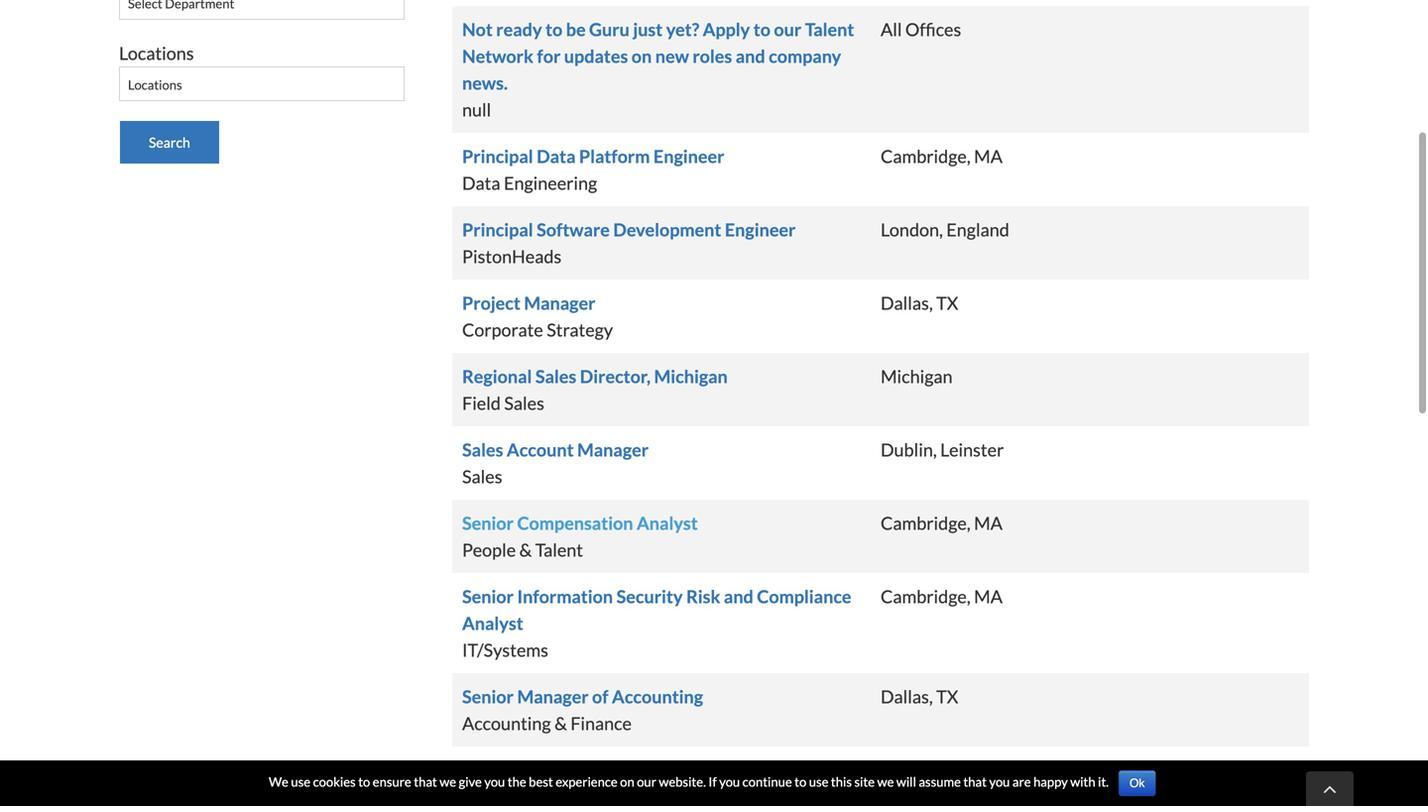 Task type: vqa. For each thing, say whether or not it's contained in the screenshot.
second "Cambridge, MA" from the top
yes



Task type: locate. For each thing, give the bounding box(es) containing it.
principal for pistonheads
[[462, 219, 533, 241]]

8 cell from the top
[[462, 583, 881, 664]]

platform
[[579, 145, 650, 167]]

that right assume
[[964, 774, 987, 790]]

4 cambridge, from the top
[[881, 759, 971, 781]]

manager
[[524, 292, 596, 314], [577, 439, 649, 461], [517, 686, 589, 708]]

0 vertical spatial engineer
[[654, 145, 725, 167]]

sales inside cell
[[595, 759, 636, 781]]

ok
[[1130, 777, 1145, 791]]

principal up the pistonheads
[[462, 219, 533, 241]]

0 horizontal spatial that
[[414, 774, 437, 790]]

1 horizontal spatial &
[[555, 713, 567, 735]]

2 cambridge, from the top
[[881, 512, 971, 534]]

senior down people
[[462, 586, 514, 608]]

not ready to be guru just yet? apply to our talent network for updates on new roles and company news. null
[[462, 18, 854, 121]]

cell containing sales account manager
[[462, 436, 881, 490]]

news.
[[462, 72, 508, 94]]

2 michigan from the left
[[881, 366, 953, 387]]

9 cell from the top
[[462, 683, 881, 737]]

cell for senior compensation analyst people & talent's 'cambridge, ma' cell
[[462, 510, 881, 563]]

sales
[[535, 366, 577, 387], [504, 392, 544, 414], [462, 439, 503, 461], [462, 466, 502, 488], [595, 759, 636, 781]]

regional
[[462, 366, 532, 387]]

2 cambridge, ma from the top
[[881, 512, 1003, 534]]

0 vertical spatial principal
[[462, 145, 533, 167]]

dallas, tx up the will
[[881, 686, 959, 708]]

senior inside the senior manager of accounting accounting & finance
[[462, 686, 514, 708]]

manager inside project manager corporate strategy
[[524, 292, 596, 314]]

michigan
[[654, 366, 728, 387], [881, 366, 953, 387]]

2 cambridge, ma cell from the top
[[462, 510, 1299, 537]]

None text field
[[120, 0, 404, 21]]

our up company
[[774, 18, 802, 40]]

0 horizontal spatial you
[[484, 774, 505, 790]]

cookies
[[313, 774, 356, 790]]

2 cell from the top
[[462, 143, 881, 196]]

1 senior from the top
[[462, 512, 514, 534]]

ready
[[496, 18, 542, 40]]

talent down compensation
[[535, 539, 583, 561]]

all
[[881, 18, 902, 40]]

senior compensation analyst link
[[462, 512, 698, 534]]

1 dallas, tx cell from the top
[[462, 290, 1299, 316]]

use left this in the bottom right of the page
[[809, 774, 829, 790]]

2 horizontal spatial you
[[989, 774, 1010, 790]]

analyst up "security"
[[637, 512, 698, 534]]

1 horizontal spatial michigan
[[881, 366, 953, 387]]

0 horizontal spatial we
[[440, 774, 456, 790]]

2 you from the left
[[719, 774, 740, 790]]

2 that from the left
[[964, 774, 987, 790]]

0 horizontal spatial analyst
[[462, 613, 523, 634]]

accounting up the on the left of the page
[[462, 713, 551, 735]]

1 vertical spatial talent
[[535, 539, 583, 561]]

5 cell from the top
[[462, 363, 881, 417]]

2 senior from the top
[[462, 586, 514, 608]]

3 cambridge, from the top
[[881, 586, 971, 608]]

dallas, tx down london,
[[881, 292, 959, 314]]

4 senior from the top
[[462, 759, 514, 781]]

on inside not ready to be guru just yet? apply to our talent network for updates on new roles and company news. null
[[632, 45, 652, 67]]

1 vertical spatial our
[[637, 774, 657, 790]]

development
[[613, 219, 722, 241]]

principal inside principal software development engineer pistonheads
[[462, 219, 533, 241]]

Department field
[[119, 0, 405, 21]]

analyst up 'it/systems'
[[462, 613, 523, 634]]

cell for michigan cell
[[462, 363, 881, 417]]

cambridge, for senior compensation analyst people & talent
[[881, 512, 971, 534]]

1 vertical spatial &
[[555, 713, 567, 735]]

0 horizontal spatial &
[[519, 539, 532, 561]]

4 cambridge, ma cell from the top
[[462, 757, 1299, 784]]

1 dallas, from the top
[[881, 292, 933, 314]]

1 vertical spatial on
[[620, 774, 635, 790]]

and down apply
[[736, 45, 765, 67]]

it.
[[1098, 774, 1109, 790]]

accounting
[[612, 686, 703, 708], [462, 713, 551, 735]]

0 vertical spatial tx
[[937, 292, 959, 314]]

cell containing project manager
[[462, 290, 881, 343]]

1 dallas, tx from the top
[[881, 292, 959, 314]]

dallas, up the will
[[881, 686, 933, 708]]

talent up company
[[805, 18, 854, 40]]

6 cell from the top
[[462, 436, 881, 490]]

senior information security risk and compliance analyst it/systems
[[462, 586, 852, 661]]

this
[[831, 774, 852, 790]]

1 vertical spatial analyst
[[462, 613, 523, 634]]

None search field
[[119, 0, 405, 164]]

on
[[632, 45, 652, 67], [620, 774, 635, 790]]

1 horizontal spatial data
[[537, 145, 576, 167]]

leinster
[[940, 439, 1004, 461]]

3 cell from the top
[[462, 216, 881, 270]]

senior down 'it/systems'
[[462, 686, 514, 708]]

strategy
[[547, 319, 613, 341]]

senior left best
[[462, 759, 514, 781]]

use
[[291, 774, 311, 790], [809, 774, 829, 790]]

cell containing not ready to be guru just yet? apply to our talent network for updates on new roles and company news.
[[462, 16, 881, 123]]

2 dallas, from the top
[[881, 686, 933, 708]]

senior manager, sales acceleration partners cell
[[462, 757, 881, 806]]

dallas, down london,
[[881, 292, 933, 314]]

yet?
[[666, 18, 700, 40]]

michigan up dublin,
[[881, 366, 953, 387]]

that
[[414, 774, 437, 790], [964, 774, 987, 790]]

3 ma from the top
[[974, 586, 1003, 608]]

manager down regional sales director, michigan field sales
[[577, 439, 649, 461]]

none search field containing locations
[[119, 0, 405, 164]]

1 vertical spatial tx
[[937, 686, 959, 708]]

it/systems
[[462, 639, 549, 661]]

tx
[[937, 292, 959, 314], [937, 686, 959, 708]]

tx for senior manager of accounting accounting & finance
[[937, 686, 959, 708]]

2 dallas, tx from the top
[[881, 686, 959, 708]]

compensation
[[517, 512, 633, 534]]

tx up assume
[[937, 686, 959, 708]]

engineer inside the principal data platform engineer data engineering
[[654, 145, 725, 167]]

3 senior from the top
[[462, 686, 514, 708]]

on down just at the top left of page
[[632, 45, 652, 67]]

engineer for principal data platform engineer data engineering
[[654, 145, 725, 167]]

you
[[484, 774, 505, 790], [719, 774, 740, 790], [989, 774, 1010, 790]]

use right the we
[[291, 774, 311, 790]]

tx down london, england
[[937, 292, 959, 314]]

1 michigan from the left
[[654, 366, 728, 387]]

0 vertical spatial accounting
[[612, 686, 703, 708]]

principal inside the principal data platform engineer data engineering
[[462, 145, 533, 167]]

engineer right development
[[725, 219, 796, 241]]

1 ma from the top
[[974, 145, 1003, 167]]

cambridge, for senior information security risk and compliance analyst it/systems
[[881, 586, 971, 608]]

1 cambridge, from the top
[[881, 145, 971, 167]]

2 principal from the top
[[462, 219, 533, 241]]

cell containing senior compensation analyst
[[462, 510, 881, 563]]

new
[[655, 45, 689, 67]]

principal software development engineer link
[[462, 219, 796, 241]]

software
[[537, 219, 610, 241]]

acceleration
[[640, 759, 742, 781]]

updates
[[564, 45, 628, 67]]

experience
[[556, 774, 618, 790]]

happy
[[1034, 774, 1068, 790]]

0 vertical spatial analyst
[[637, 512, 698, 534]]

1 vertical spatial engineer
[[725, 219, 796, 241]]

0 horizontal spatial data
[[462, 172, 500, 194]]

cambridge, for principal data platform engineer data engineering
[[881, 145, 971, 167]]

1 cell from the top
[[462, 16, 881, 123]]

project manager corporate strategy
[[462, 292, 613, 341]]

row
[[452, 0, 1309, 6]]

cell containing regional sales director, michigan
[[462, 363, 881, 417]]

& right people
[[519, 539, 532, 561]]

dallas, tx cell up michigan cell
[[462, 290, 1299, 316]]

1 vertical spatial dallas, tx cell
[[462, 683, 1299, 710]]

1 vertical spatial principal
[[462, 219, 533, 241]]

2 dallas, tx cell from the top
[[462, 683, 1299, 710]]

0 vertical spatial dallas, tx cell
[[462, 290, 1299, 316]]

1 horizontal spatial you
[[719, 774, 740, 790]]

3 cambridge, ma cell from the top
[[462, 583, 1299, 610]]

7 cell from the top
[[462, 510, 881, 563]]

cell for 'cambridge, ma' cell associated with senior information security risk and compliance analyst it/systems
[[462, 583, 881, 664]]

1 vertical spatial dallas, tx
[[881, 686, 959, 708]]

dallas, tx
[[881, 292, 959, 314], [881, 686, 959, 708]]

our left website.
[[637, 774, 657, 790]]

0 vertical spatial dallas, tx
[[881, 292, 959, 314]]

0 horizontal spatial use
[[291, 774, 311, 790]]

and
[[736, 45, 765, 67], [724, 586, 754, 608]]

cambridge, ma cell
[[462, 143, 1299, 170], [462, 510, 1299, 537], [462, 583, 1299, 610], [462, 757, 1299, 784]]

1 horizontal spatial that
[[964, 774, 987, 790]]

0 vertical spatial on
[[632, 45, 652, 67]]

& down senior manager of accounting link
[[555, 713, 567, 735]]

cambridge, ma
[[881, 145, 1003, 167], [881, 512, 1003, 534], [881, 586, 1003, 608], [881, 759, 1003, 781]]

0 vertical spatial and
[[736, 45, 765, 67]]

1 you from the left
[[484, 774, 505, 790]]

1 horizontal spatial our
[[774, 18, 802, 40]]

0 vertical spatial our
[[774, 18, 802, 40]]

cell containing senior information security risk and compliance analyst
[[462, 583, 881, 664]]

4 cell from the top
[[462, 290, 881, 343]]

1 cambridge, ma from the top
[[881, 145, 1003, 167]]

engineer inside principal software development engineer pistonheads
[[725, 219, 796, 241]]

you left the on the left of the page
[[484, 774, 505, 790]]

cell containing principal data platform engineer
[[462, 143, 881, 196]]

dallas, tx cell
[[462, 290, 1299, 316], [462, 683, 1299, 710]]

0 vertical spatial talent
[[805, 18, 854, 40]]

Locations text field
[[120, 67, 404, 102]]

michigan inside regional sales director, michigan field sales
[[654, 366, 728, 387]]

0 horizontal spatial talent
[[535, 539, 583, 561]]

1 horizontal spatial analyst
[[637, 512, 698, 534]]

we left give
[[440, 774, 456, 790]]

data
[[537, 145, 576, 167], [462, 172, 500, 194]]

cell for dallas, tx cell corresponding to senior manager of accounting accounting & finance
[[462, 683, 881, 737]]

1 vertical spatial dallas,
[[881, 686, 933, 708]]

0 horizontal spatial michigan
[[654, 366, 728, 387]]

dallas, tx cell for project manager corporate strategy
[[462, 290, 1299, 316]]

people
[[462, 539, 516, 561]]

2 tx from the top
[[937, 686, 959, 708]]

we
[[269, 774, 289, 790]]

project manager link
[[462, 292, 596, 314]]

dallas, tx cell up site on the bottom right
[[462, 683, 1299, 710]]

ma
[[974, 145, 1003, 167], [974, 512, 1003, 534], [974, 586, 1003, 608], [974, 759, 1003, 781]]

senior up people
[[462, 512, 514, 534]]

accounting right of
[[612, 686, 703, 708]]

& inside the senior manager of accounting accounting & finance
[[555, 713, 567, 735]]

data up 'engineering'
[[537, 145, 576, 167]]

cell containing principal software development engineer
[[462, 216, 881, 270]]

engineer right "platform"
[[654, 145, 725, 167]]

senior inside senior compensation analyst people & talent
[[462, 512, 514, 534]]

all offices
[[881, 18, 961, 40]]

0 vertical spatial locations
[[119, 42, 194, 64]]

1 vertical spatial and
[[724, 586, 754, 608]]

0 vertical spatial data
[[537, 145, 576, 167]]

senior compensation analyst people & talent
[[462, 512, 698, 561]]

our
[[774, 18, 802, 40], [637, 774, 657, 790]]

continue
[[743, 774, 792, 790]]

cell containing senior manager of accounting
[[462, 683, 881, 737]]

1 horizontal spatial talent
[[805, 18, 854, 40]]

data left 'engineering'
[[462, 172, 500, 194]]

senior inside senior information security risk and compliance analyst it/systems
[[462, 586, 514, 608]]

4 cambridge, ma from the top
[[881, 759, 1003, 781]]

3 cambridge, ma from the top
[[881, 586, 1003, 608]]

1 principal from the top
[[462, 145, 533, 167]]

0 vertical spatial dallas,
[[881, 292, 933, 314]]

our inside not ready to be guru just yet? apply to our talent network for updates on new roles and company news. null
[[774, 18, 802, 40]]

2 ma from the top
[[974, 512, 1003, 534]]

manager inside the senior manager of accounting accounting & finance
[[517, 686, 589, 708]]

you right if
[[719, 774, 740, 790]]

cell for 'cambridge, ma' cell for principal data platform engineer data engineering
[[462, 143, 881, 196]]

0 vertical spatial manager
[[524, 292, 596, 314]]

0 vertical spatial &
[[519, 539, 532, 561]]

cambridge, ma for senior compensation analyst people & talent
[[881, 512, 1003, 534]]

1 vertical spatial manager
[[577, 439, 649, 461]]

regional sales director, michigan field sales
[[462, 366, 728, 414]]

locations
[[119, 42, 194, 64], [128, 77, 182, 93]]

principal down null
[[462, 145, 533, 167]]

talent
[[805, 18, 854, 40], [535, 539, 583, 561]]

senior for senior compensation analyst
[[462, 512, 514, 534]]

that right 'ensure'
[[414, 774, 437, 790]]

2 use from the left
[[809, 774, 829, 790]]

manager up strategy
[[524, 292, 596, 314]]

1 vertical spatial locations
[[128, 77, 182, 93]]

to left 'ensure'
[[358, 774, 370, 790]]

2 vertical spatial manager
[[517, 686, 589, 708]]

1 cambridge, ma cell from the top
[[462, 143, 1299, 170]]

1 horizontal spatial use
[[809, 774, 829, 790]]

we
[[440, 774, 456, 790], [877, 774, 894, 790]]

cell
[[462, 16, 881, 123], [462, 143, 881, 196], [462, 216, 881, 270], [462, 290, 881, 343], [462, 363, 881, 417], [462, 436, 881, 490], [462, 510, 881, 563], [462, 583, 881, 664], [462, 683, 881, 737]]

senior
[[462, 512, 514, 534], [462, 586, 514, 608], [462, 686, 514, 708], [462, 759, 514, 781]]

analyst inside senior information security risk and compliance analyst it/systems
[[462, 613, 523, 634]]

on right experience on the left of the page
[[620, 774, 635, 790]]

finance
[[571, 713, 632, 735]]

and right risk
[[724, 586, 754, 608]]

cambridge, ma cell for senior information security risk and compliance analyst it/systems
[[462, 583, 1299, 610]]

we left the will
[[877, 774, 894, 790]]

0 horizontal spatial accounting
[[462, 713, 551, 735]]

1 horizontal spatial accounting
[[612, 686, 703, 708]]

principal
[[462, 145, 533, 167], [462, 219, 533, 241]]

michigan right director,
[[654, 366, 728, 387]]

1 horizontal spatial we
[[877, 774, 894, 790]]

4 ma from the top
[[974, 759, 1003, 781]]

&
[[519, 539, 532, 561], [555, 713, 567, 735]]

1 tx from the top
[[937, 292, 959, 314]]

dallas, for senior manager of accounting accounting & finance
[[881, 686, 933, 708]]

you left are on the right bottom of the page
[[989, 774, 1010, 790]]

manager left of
[[517, 686, 589, 708]]

dallas, for project manager corporate strategy
[[881, 292, 933, 314]]



Task type: describe. For each thing, give the bounding box(es) containing it.
and inside senior information security risk and compliance analyst it/systems
[[724, 586, 754, 608]]

ma for principal data platform engineer data engineering
[[974, 145, 1003, 167]]

senior for senior information security risk and compliance analyst
[[462, 586, 514, 608]]

with
[[1071, 774, 1096, 790]]

site
[[855, 774, 875, 790]]

2 we from the left
[[877, 774, 894, 790]]

1 vertical spatial data
[[462, 172, 500, 194]]

1 vertical spatial accounting
[[462, 713, 551, 735]]

network
[[462, 45, 534, 67]]

london, england cell
[[462, 216, 1299, 243]]

give
[[459, 774, 482, 790]]

manager inside sales account manager sales
[[577, 439, 649, 461]]

just
[[633, 18, 663, 40]]

locations inside text box
[[128, 77, 182, 93]]

null
[[462, 99, 491, 121]]

risk
[[686, 586, 721, 608]]

cambridge, ma cell for senior compensation analyst people & talent
[[462, 510, 1299, 537]]

dublin, leinster cell
[[462, 436, 1299, 463]]

0 horizontal spatial our
[[637, 774, 657, 790]]

talent inside senior compensation analyst people & talent
[[535, 539, 583, 561]]

regional sales director, michigan link
[[462, 366, 728, 387]]

senior information security risk and compliance analyst link
[[462, 586, 852, 634]]

tx for project manager corporate strategy
[[937, 292, 959, 314]]

cambridge, ma for senior information security risk and compliance analyst it/systems
[[881, 586, 1003, 608]]

1 that from the left
[[414, 774, 437, 790]]

roles
[[693, 45, 732, 67]]

senior manager of accounting accounting & finance
[[462, 686, 703, 735]]

corporate
[[462, 319, 543, 341]]

dallas, tx for project manager corporate strategy
[[881, 292, 959, 314]]

to right continue
[[795, 774, 807, 790]]

principal for data
[[462, 145, 533, 167]]

manager for accounting
[[517, 686, 589, 708]]

of
[[592, 686, 609, 708]]

principal software development engineer pistonheads
[[462, 219, 796, 267]]

sales account manager sales
[[462, 439, 649, 488]]

3 you from the left
[[989, 774, 1010, 790]]

partners
[[745, 759, 814, 781]]

cell for the london, england cell at the top of the page
[[462, 216, 881, 270]]

manager for strategy
[[524, 292, 596, 314]]

dallas, tx cell for senior manager of accounting accounting & finance
[[462, 683, 1299, 710]]

search
[[149, 134, 190, 151]]

all offices cell
[[462, 16, 1299, 43]]

information
[[517, 586, 613, 608]]

engineer for principal software development engineer pistonheads
[[725, 219, 796, 241]]

project
[[462, 292, 521, 314]]

talent inside not ready to be guru just yet? apply to our talent network for updates on new roles and company news. null
[[805, 18, 854, 40]]

cell for project manager corporate strategy dallas, tx cell
[[462, 290, 881, 343]]

will
[[897, 774, 916, 790]]

security
[[617, 586, 683, 608]]

senior manager, sales acceleration partners link
[[462, 759, 814, 781]]

assume
[[919, 774, 961, 790]]

dallas, tx for senior manager of accounting accounting & finance
[[881, 686, 959, 708]]

cambridge, ma for principal data platform engineer data engineering
[[881, 145, 1003, 167]]

sales account manager link
[[462, 439, 649, 461]]

if
[[709, 774, 717, 790]]

account
[[507, 439, 574, 461]]

not ready to be guru just yet? apply to our talent network for updates on new roles and company news. link
[[462, 18, 854, 94]]

we use cookies to ensure that we give you the best experience on our website. if you continue to use this site we will assume that you are happy with it.
[[269, 774, 1109, 790]]

principal data platform engineer link
[[462, 145, 725, 167]]

company
[[769, 45, 841, 67]]

manager,
[[517, 759, 592, 781]]

and inside not ready to be guru just yet? apply to our talent network for updates on new roles and company news. null
[[736, 45, 765, 67]]

cambridge, ma cell for principal data platform engineer data engineering
[[462, 143, 1299, 170]]

engineering
[[504, 172, 597, 194]]

& inside senior compensation analyst people & talent
[[519, 539, 532, 561]]

1 use from the left
[[291, 774, 311, 790]]

senior manager, sales acceleration partners
[[462, 759, 814, 781]]

not
[[462, 18, 493, 40]]

london,
[[881, 219, 943, 241]]

england
[[947, 219, 1010, 241]]

pistonheads
[[462, 246, 562, 267]]

field
[[462, 392, 501, 414]]

are
[[1013, 774, 1031, 790]]

compliance
[[757, 586, 852, 608]]

senior manager of accounting link
[[462, 686, 703, 708]]

dublin,
[[881, 439, 937, 461]]

ok link
[[1119, 771, 1156, 797]]

ensure
[[373, 774, 411, 790]]

to right apply
[[754, 18, 771, 40]]

website.
[[659, 774, 706, 790]]

ma for senior information security risk and compliance analyst it/systems
[[974, 586, 1003, 608]]

guru
[[589, 18, 630, 40]]

apply
[[703, 18, 750, 40]]

offices
[[906, 18, 961, 40]]

dublin, leinster
[[881, 439, 1004, 461]]

for
[[537, 45, 561, 67]]

michigan inside cell
[[881, 366, 953, 387]]

the
[[508, 774, 526, 790]]

be
[[566, 18, 586, 40]]

search button
[[120, 121, 219, 164]]

analyst inside senior compensation analyst people & talent
[[637, 512, 698, 534]]

director,
[[580, 366, 651, 387]]

london, england
[[881, 219, 1010, 241]]

cell for dublin, leinster 'cell'
[[462, 436, 881, 490]]

principal data platform engineer data engineering
[[462, 145, 725, 194]]

ma for senior compensation analyst people & talent
[[974, 512, 1003, 534]]

Locations field
[[119, 66, 405, 102]]

cell for all offices cell
[[462, 16, 881, 123]]

1 we from the left
[[440, 774, 456, 790]]

michigan cell
[[462, 363, 1299, 390]]

to left be
[[546, 18, 563, 40]]

senior inside cell
[[462, 759, 514, 781]]

senior for senior manager of accounting
[[462, 686, 514, 708]]

best
[[529, 774, 553, 790]]



